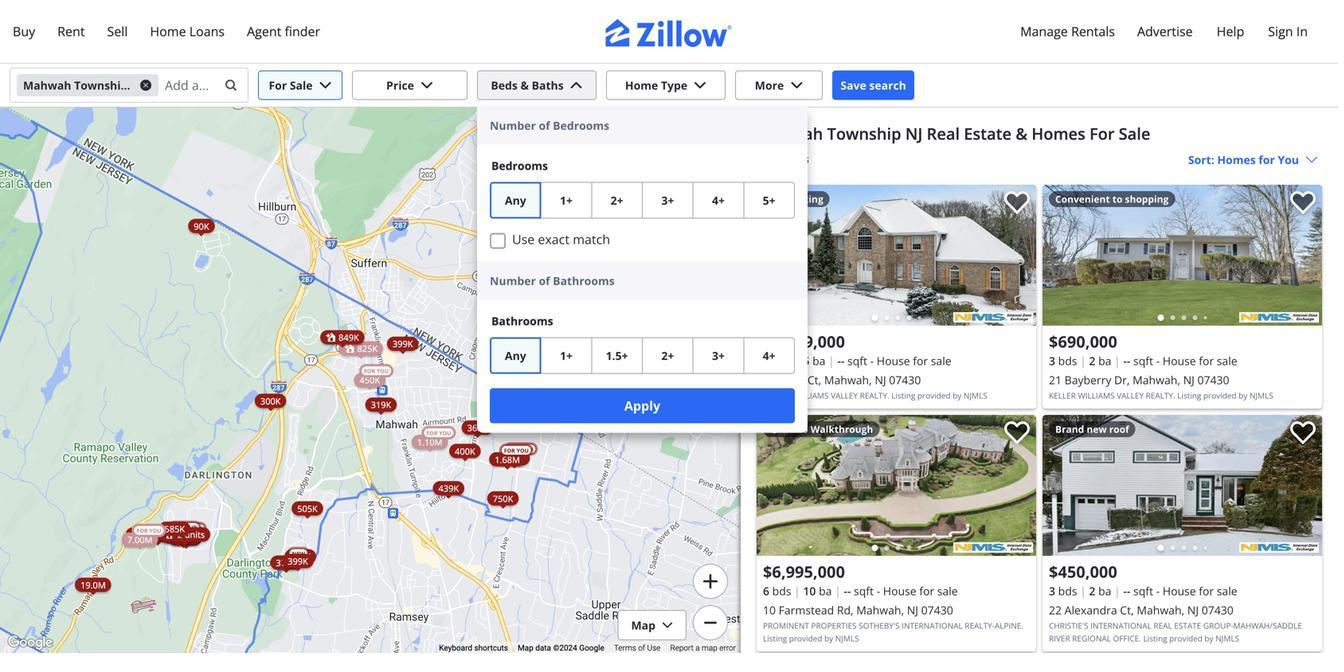 Task type: describe. For each thing, give the bounding box(es) containing it.
sqft for $450,000
[[1133, 583, 1153, 599]]

seating
[[788, 192, 823, 206]]

data
[[535, 643, 551, 653]]

provided inside 9 aspen ct, mahwah, nj 07430 keller williams valley realty . listing provided by njmls
[[918, 390, 951, 401]]

5 bds
[[763, 353, 791, 368]]

chevron left image for $690,000
[[1051, 246, 1070, 265]]

manage rentals link
[[1009, 13, 1126, 50]]

plus image
[[702, 573, 719, 590]]

keyboard shortcuts button
[[439, 642, 508, 653]]

0 horizontal spatial 399k link
[[282, 554, 314, 568]]

1 horizontal spatial 399k
[[393, 338, 413, 350]]

re-center button
[[657, 120, 728, 152]]

save this home button for $1,679,000
[[992, 185, 1036, 229]]

save
[[841, 78, 866, 93]]

sort: homes for you
[[1188, 152, 1299, 167]]

exact
[[538, 231, 570, 248]]

units
[[185, 529, 205, 541]]

0 vertical spatial 4+ button
[[693, 182, 744, 219]]

585k link
[[159, 522, 191, 536]]

township for mahwah township nj
[[74, 78, 128, 93]]

for you 1.68m
[[495, 447, 529, 465]]

1 vertical spatial 3+ button
[[693, 337, 744, 374]]

. down the 22 alexandra ct, mahwah, nj 07430
[[1139, 633, 1141, 644]]

map for map data ©2024 google
[[518, 643, 533, 653]]

more
[[755, 78, 784, 93]]

10 ba
[[803, 583, 832, 599]]

430k link
[[285, 549, 316, 564]]

home for home type
[[625, 78, 658, 93]]

price
[[386, 78, 414, 93]]

5+
[[763, 193, 776, 208]]

minus image
[[702, 615, 719, 631]]

4.79m
[[131, 529, 156, 541]]

for for 7.00m
[[137, 527, 148, 535]]

mahwah township nj
[[23, 78, 143, 93]]

new
[[1087, 423, 1107, 436]]

mahwah for mahwah township nj real estate & homes for sale
[[757, 123, 823, 145]]

5 ba
[[803, 353, 826, 368]]

remove tag image
[[139, 79, 152, 92]]

chevron left image for $6,995,000
[[765, 476, 784, 495]]

0 vertical spatial 399k link
[[387, 337, 419, 351]]

07430 for 9 aspen ct, mahwah, nj 07430 keller williams valley realty . listing provided by njmls
[[889, 372, 921, 388]]

21 bayberry dr, mahwah, nj 07430 keller williams valley realty . listing provided by njmls
[[1049, 372, 1273, 401]]

375k
[[276, 557, 296, 569]]

njmls inside 21 bayberry dr, mahwah, nj 07430 keller williams valley realty . listing provided by njmls
[[1250, 390, 1273, 401]]

map
[[702, 643, 718, 653]]

sale
[[1119, 123, 1150, 145]]

river
[[1049, 633, 1070, 644]]

nj for 9 aspen ct, mahwah, nj 07430 keller williams valley realty . listing provided by njmls
[[875, 372, 886, 388]]

mahwah, for aspen
[[824, 372, 872, 388]]

manage
[[1020, 23, 1068, 40]]

match
[[573, 231, 610, 248]]

1+ for bathrooms
[[560, 348, 573, 363]]

center
[[683, 129, 719, 144]]

1.10m
[[417, 436, 442, 448]]

21
[[1049, 372, 1062, 388]]

for for 1.68m
[[504, 447, 515, 454]]

manage rentals
[[1020, 23, 1115, 40]]

2+ for 2+ 'button' to the top
[[611, 193, 623, 208]]

listing provided by njmls image for $450,000
[[1239, 542, 1319, 553]]

21 bayberry dr, mahwah, nj 07430 image
[[1043, 185, 1322, 326]]

walkthrough
[[811, 423, 873, 436]]

homes inside dropdown button
[[1217, 152, 1256, 167]]

2 inside map region
[[177, 529, 182, 541]]

advertise link
[[1126, 13, 1204, 50]]

430k
[[290, 550, 311, 562]]

sale for $6,995,000
[[937, 583, 958, 599]]

chevron down image for more
[[790, 79, 803, 92]]

bar
[[769, 192, 786, 206]]

sell
[[107, 23, 128, 40]]

. inside 21 bayberry dr, mahwah, nj 07430 keller williams valley realty . listing provided by njmls
[[1173, 390, 1175, 401]]

valley for $690,000
[[1117, 390, 1144, 401]]

1+ button for bathrooms
[[541, 337, 592, 374]]

$1,679,000
[[763, 331, 845, 352]]

0 horizontal spatial bedrooms
[[491, 158, 548, 173]]

30 results
[[757, 151, 809, 166]]

close image
[[625, 131, 636, 142]]

590k link
[[170, 532, 202, 546]]

319k
[[371, 399, 391, 411]]

5+ button
[[743, 182, 795, 219]]

3+ for the bottommost 3+ button
[[712, 348, 725, 363]]

filters element
[[0, 64, 1338, 433]]

save this home image for $6,995,000
[[1004, 421, 1030, 445]]

map for map
[[631, 618, 656, 633]]

for inside sort: homes for you dropdown button
[[1259, 152, 1275, 167]]

chevron down image inside map popup button
[[662, 620, 673, 631]]

use exact match
[[512, 231, 610, 248]]

sotheby's
[[859, 620, 900, 631]]

ba for $6,995,000
[[819, 583, 832, 599]]

house for $6,995,000
[[883, 583, 917, 599]]

real
[[927, 123, 960, 145]]

estate
[[964, 123, 1012, 145]]

you for 1.10m
[[439, 429, 451, 437]]

0 vertical spatial homes
[[1032, 123, 1085, 145]]

search
[[869, 78, 906, 93]]

roof
[[1109, 423, 1129, 436]]

ba for $1,679,000
[[813, 353, 826, 368]]

properties
[[811, 620, 857, 631]]

sqft for $6,995,000
[[854, 583, 874, 599]]

bds for $1,679,000
[[772, 353, 791, 368]]

save search
[[841, 78, 906, 93]]

for you 7.00m
[[127, 527, 161, 546]]

house for $450,000
[[1163, 583, 1196, 599]]

type
[[661, 78, 687, 93]]

baths
[[532, 78, 564, 93]]

map region
[[0, 74, 841, 653]]

play image
[[769, 425, 779, 434]]

1 horizontal spatial bedrooms
[[553, 118, 609, 133]]

property images, use arrow keys to navigate, image 1 of 50 group
[[757, 185, 1036, 329]]

for you 450k
[[360, 367, 389, 386]]

chevron right image for $450,000
[[1295, 476, 1314, 495]]

keyboard shortcuts
[[439, 643, 508, 653]]

a
[[696, 643, 700, 653]]

2 units
[[177, 529, 205, 541]]

agent finder link
[[236, 13, 331, 50]]

415k link
[[167, 529, 198, 543]]

1 vertical spatial bathrooms
[[491, 313, 553, 329]]

provided down "estate"
[[1169, 633, 1203, 644]]

sale for $690,000
[[1217, 353, 1237, 368]]

Search text field
[[165, 72, 214, 98]]

home for home loans
[[150, 23, 186, 40]]

9 aspen ct, mahwah, nj 07430 link
[[763, 370, 1030, 389]]

terms
[[614, 643, 636, 653]]

baths select group
[[490, 337, 795, 374]]

505k
[[297, 503, 318, 514]]

0 vertical spatial 2+ button
[[591, 182, 643, 219]]

google image
[[4, 632, 57, 653]]

number for number of bathrooms
[[490, 273, 536, 288]]

4+ for the top 4+ button
[[712, 193, 725, 208]]

©2024
[[553, 643, 577, 653]]

by down group-
[[1205, 633, 1214, 644]]

main navigation
[[0, 0, 1338, 263]]

terms of use
[[614, 643, 661, 653]]

use inside filters element
[[512, 231, 535, 248]]

750k
[[493, 493, 513, 504]]

bds for $690,000
[[1058, 353, 1077, 368]]

10 farmstead rd, mahwah, nj 07430
[[763, 603, 953, 618]]

30
[[757, 151, 769, 166]]

439k link
[[433, 481, 464, 496]]

sale for $1,679,000
[[931, 353, 952, 368]]

2 ba for $690,000
[[1089, 353, 1111, 368]]

2 for $690,000
[[1089, 353, 1096, 368]]

& inside main content
[[1016, 123, 1028, 145]]

township for mahwah township nj real estate & homes for sale
[[827, 123, 901, 145]]

you
[[1278, 152, 1299, 167]]

number for number of bedrooms
[[490, 118, 536, 133]]

450k
[[360, 374, 380, 386]]

number of bedrooms
[[490, 118, 609, 133]]

finder
[[285, 23, 320, 40]]

prominent properties sotheby's international realty-alpine
[[763, 620, 1021, 631]]

Use exact match checkbox
[[490, 233, 506, 249]]

nj for 22 alexandra ct, mahwah, nj 07430
[[1187, 603, 1199, 618]]

search image
[[225, 79, 237, 92]]

chevron right image for $1,679,000
[[1009, 246, 1028, 265]]

90k
[[194, 220, 209, 232]]

sqft for $690,000
[[1133, 353, 1153, 368]]

listing provided by njmls image for $690,000
[[1239, 312, 1319, 323]]

by inside the ". listing provided by njmls"
[[824, 633, 833, 644]]

you for 690k
[[521, 445, 533, 453]]

alpine
[[995, 620, 1021, 631]]

sign in
[[1268, 23, 1308, 40]]

listing provided by njmls image for $6,995,000
[[953, 542, 1033, 553]]

22 alexandra ct, mahwah, nj 07430 image
[[1043, 415, 1322, 556]]

listing provided by njmls image for $1,679,000
[[953, 312, 1033, 323]]

505k link
[[292, 501, 323, 516]]

. inside 9 aspen ct, mahwah, nj 07430 keller williams valley realty . listing provided by njmls
[[887, 390, 889, 401]]

1 international from the left
[[902, 620, 963, 631]]

listing down real
[[1143, 633, 1167, 644]]

in
[[1297, 23, 1308, 40]]

sign
[[1268, 23, 1293, 40]]

. listing provided by njmls for $6,995,000
[[763, 620, 1024, 644]]

apply
[[624, 397, 660, 414]]

property images, use arrow keys to navigate, image 1 of 39 group
[[1043, 415, 1322, 560]]

for
[[1090, 123, 1115, 145]]

-- sqft for $690,000
[[1123, 353, 1153, 368]]

$690,000
[[1049, 331, 1117, 352]]

9
[[763, 372, 769, 388]]

njmls inside 9 aspen ct, mahwah, nj 07430 keller williams valley realty . listing provided by njmls
[[964, 390, 987, 401]]

for for $1,679,000
[[913, 353, 928, 368]]

chevron right image
[[1009, 476, 1028, 495]]

590k
[[176, 533, 196, 545]]

beds & baths
[[491, 78, 564, 93]]

any for bathrooms
[[505, 348, 526, 363]]

for for 690k
[[508, 445, 520, 453]]

you for 450k
[[377, 367, 389, 375]]



Task type: locate. For each thing, give the bounding box(es) containing it.
1 vertical spatial use
[[647, 643, 661, 653]]

christie's
[[1049, 620, 1089, 631]]

mahwah township nj real estate & homes for sale
[[757, 123, 1150, 145]]

1 vertical spatial 399k link
[[282, 554, 314, 568]]

1 vertical spatial 399k
[[288, 555, 308, 567]]

1 chevron left image from the top
[[1051, 246, 1070, 265]]

chevron down image up report
[[662, 620, 673, 631]]

sqft for $1,679,000
[[848, 353, 867, 368]]

provided down prominent
[[789, 633, 822, 644]]

2
[[1089, 353, 1096, 368], [177, 529, 182, 541], [1089, 583, 1096, 599]]

4+ inside beds select group
[[712, 193, 725, 208]]

chevron down image for price
[[421, 79, 433, 92]]

nj inside 22 alexandra ct, mahwah, nj 07430 link
[[1187, 603, 1199, 618]]

chevron left image down play icon
[[765, 476, 784, 495]]

property images, use arrow keys to navigate, image 1 of 22 group
[[1043, 185, 1322, 329]]

for inside "for you 690k"
[[508, 445, 520, 453]]

homes left for
[[1032, 123, 1085, 145]]

ba up farmstead
[[819, 583, 832, 599]]

mahwah, inside 21 bayberry dr, mahwah, nj 07430 keller williams valley realty . listing provided by njmls
[[1133, 372, 1180, 388]]

sale up group-
[[1217, 583, 1237, 599]]

ct, for aspen
[[808, 372, 821, 388]]

main content containing mahwah township nj real estate & homes for sale
[[741, 108, 1338, 653]]

1 horizontal spatial home
[[625, 78, 658, 93]]

any inside baths select group
[[505, 348, 526, 363]]

3+ button
[[642, 182, 693, 219], [693, 337, 744, 374]]

1 valley from the left
[[831, 390, 858, 401]]

2 vertical spatial of
[[638, 643, 645, 653]]

5 for 5 ba
[[803, 353, 810, 368]]

21 bayberry dr, mahwah, nj 07430 link
[[1049, 370, 1316, 389]]

1+ inside beds select group
[[560, 193, 573, 208]]

for
[[1259, 152, 1275, 167], [913, 353, 928, 368], [1199, 353, 1214, 368], [919, 583, 934, 599], [1199, 583, 1214, 599]]

0 horizontal spatial homes
[[1032, 123, 1085, 145]]

williams
[[792, 390, 829, 401], [1078, 390, 1115, 401]]

2 for $450,000
[[1089, 583, 1096, 599]]

chevron down image for beds & baths
[[570, 79, 583, 92]]

1 vertical spatial 4+ button
[[743, 337, 795, 374]]

3+ left 5 bds
[[712, 348, 725, 363]]

save this home image for $450,000
[[1290, 421, 1316, 445]]

825k link
[[339, 341, 383, 356]]

williams inside 9 aspen ct, mahwah, nj 07430 keller williams valley realty . listing provided by njmls
[[792, 390, 829, 401]]

prominent
[[763, 620, 809, 631]]

home inside dropdown button
[[625, 78, 658, 93]]

bds for $6,995,000
[[772, 583, 791, 599]]

chevron left image
[[765, 246, 784, 265], [765, 476, 784, 495]]

dr,
[[1114, 372, 1130, 388]]

2 1+ from the top
[[560, 348, 573, 363]]

1 horizontal spatial mahwah
[[757, 123, 823, 145]]

0 vertical spatial 4+
[[712, 193, 725, 208]]

township down save search dropdown button
[[827, 123, 901, 145]]

listing provided by njmls image
[[953, 312, 1033, 323], [1239, 312, 1319, 323], [953, 542, 1033, 553], [1239, 542, 1319, 553]]

10 for 10 ba
[[803, 583, 816, 599]]

0 horizontal spatial 399k
[[288, 555, 308, 567]]

07430 inside 9 aspen ct, mahwah, nj 07430 keller williams valley realty . listing provided by njmls
[[889, 372, 921, 388]]

4+ inside baths select group
[[763, 348, 776, 363]]

nj inside filters element
[[131, 78, 143, 93]]

advertise
[[1137, 23, 1193, 40]]

by inside 21 bayberry dr, mahwah, nj 07430 keller williams valley realty . listing provided by njmls
[[1239, 390, 1248, 401]]

beds & baths button
[[477, 70, 597, 100]]

0 vertical spatial mahwah
[[23, 78, 71, 93]]

ba up alexandra
[[1098, 583, 1111, 599]]

1 horizontal spatial use
[[647, 643, 661, 653]]

1 horizontal spatial ct,
[[1120, 603, 1134, 618]]

9 aspen ct, mahwah, nj 07430 image
[[757, 185, 1036, 326]]

chevron down image for home type
[[694, 79, 707, 92]]

319k link
[[365, 398, 397, 412]]

listing inside 21 bayberry dr, mahwah, nj 07430 keller williams valley realty . listing provided by njmls
[[1177, 390, 1201, 401]]

2+ for bottom 2+ 'button'
[[661, 348, 674, 363]]

0 vertical spatial chevron left image
[[765, 246, 784, 265]]

-- sqft up the 22 alexandra ct, mahwah, nj 07430
[[1123, 583, 1153, 599]]

1 horizontal spatial homes
[[1217, 152, 1256, 167]]

bathrooms down match
[[553, 273, 615, 288]]

- house for sale up 22 alexandra ct, mahwah, nj 07430 link
[[1156, 583, 1237, 599]]

apply button
[[490, 388, 795, 423]]

2 2 ba from the top
[[1089, 583, 1111, 599]]

chevron left image for $1,679,000
[[765, 246, 784, 265]]

0 horizontal spatial chevron down image
[[421, 79, 433, 92]]

2 valley from the left
[[1117, 390, 1144, 401]]

any button
[[490, 182, 541, 219], [490, 337, 541, 374]]

1 vertical spatial mahwah
[[757, 123, 823, 145]]

bds for $450,000
[[1058, 583, 1077, 599]]

4+ up 9
[[763, 348, 776, 363]]

keller inside 21 bayberry dr, mahwah, nj 07430 keller williams valley realty . listing provided by njmls
[[1049, 390, 1076, 401]]

0 horizontal spatial 10
[[763, 603, 776, 618]]

chevron down image inside the more 'dropdown button'
[[790, 79, 803, 92]]

2 horizontal spatial chevron down image
[[662, 620, 673, 631]]

sale for $450,000
[[1217, 583, 1237, 599]]

. down '9 aspen ct, mahwah, nj 07430' 'link'
[[887, 390, 889, 401]]

house up 10 farmstead rd, mahwah, nj 07430 link
[[883, 583, 917, 599]]

3+ inside baths select group
[[712, 348, 725, 363]]

you inside for you 450k
[[377, 367, 389, 375]]

save this home image for $1,679,000
[[1004, 191, 1030, 215]]

1 horizontal spatial valley
[[1117, 390, 1144, 401]]

0 vertical spatial bathrooms
[[553, 273, 615, 288]]

of down the baths
[[539, 118, 550, 133]]

sale up '9 aspen ct, mahwah, nj 07430' 'link'
[[931, 353, 952, 368]]

07430
[[889, 372, 921, 388], [1198, 372, 1229, 388], [921, 603, 953, 618], [1202, 603, 1234, 618]]

chevron left image down convenient
[[1051, 246, 1070, 265]]

1 vertical spatial bedrooms
[[491, 158, 548, 173]]

for for 1.10m
[[426, 429, 438, 437]]

ct, inside 9 aspen ct, mahwah, nj 07430 keller williams valley realty . listing provided by njmls
[[808, 372, 821, 388]]

4+ button left 5+
[[693, 182, 744, 219]]

williams for $690,000
[[1078, 390, 1115, 401]]

1 horizontal spatial 4+
[[763, 348, 776, 363]]

1 horizontal spatial 3+
[[712, 348, 725, 363]]

any for bedrooms
[[505, 193, 526, 208]]

0 vertical spatial 10
[[803, 583, 816, 599]]

you inside "for you 690k"
[[521, 445, 533, 453]]

- house for sale for $1,679,000
[[870, 353, 952, 368]]

2+ inside beds select group
[[611, 193, 623, 208]]

chevron left image down 5+ "button"
[[765, 246, 784, 265]]

1 williams from the left
[[792, 390, 829, 401]]

save search button
[[832, 70, 915, 100]]

save this home button for $6,995,000
[[992, 415, 1036, 460]]

mahwah inside filters element
[[23, 78, 71, 93]]

439k
[[438, 482, 459, 494]]

any inside beds select group
[[505, 193, 526, 208]]

-- sqft for $1,679,000
[[837, 353, 867, 368]]

provided down '9 aspen ct, mahwah, nj 07430' 'link'
[[918, 390, 951, 401]]

bathrooms down number of bathrooms
[[491, 313, 553, 329]]

realty for $1,679,000
[[860, 390, 887, 401]]

1 realty from the left
[[860, 390, 887, 401]]

any button for bedrooms
[[490, 182, 541, 219]]

925k link
[[142, 528, 174, 542]]

. listing provided by njmls down 10 farmstead rd, mahwah, nj 07430 link
[[763, 620, 1024, 644]]

you
[[377, 367, 389, 375], [439, 429, 451, 437], [521, 445, 533, 453], [517, 447, 529, 454], [149, 527, 161, 535]]

map inside popup button
[[631, 618, 656, 633]]

mahwah, for bayberry
[[1133, 372, 1180, 388]]

ct, for alexandra
[[1120, 603, 1134, 618]]

for for $690,000
[[1199, 353, 1214, 368]]

house up 22 alexandra ct, mahwah, nj 07430 link
[[1163, 583, 1196, 599]]

mahwah inside main content
[[757, 123, 823, 145]]

buy
[[13, 23, 35, 40]]

mahwah, up sotheby's
[[857, 603, 904, 618]]

1+ up 'use exact match'
[[560, 193, 573, 208]]

- house for sale for $450,000
[[1156, 583, 1237, 599]]

3 bds
[[1049, 353, 1077, 368], [1049, 583, 1077, 599]]

sqft
[[848, 353, 867, 368], [1133, 353, 1153, 368], [854, 583, 874, 599], [1133, 583, 1153, 599]]

ba down $1,679,000
[[813, 353, 826, 368]]

of for bathrooms
[[539, 273, 550, 288]]

estate
[[1174, 620, 1201, 631]]

1 any from the top
[[505, 193, 526, 208]]

2+ button right 1.5+
[[642, 337, 693, 374]]

mahwah, right dr,
[[1133, 372, 1180, 388]]

3 bds up '21'
[[1049, 353, 1077, 368]]

07430 inside 22 alexandra ct, mahwah, nj 07430 link
[[1202, 603, 1234, 618]]

1 3 bds from the top
[[1049, 353, 1077, 368]]

house for $690,000
[[1163, 353, 1196, 368]]

. listing provided by njmls for $450,000
[[1139, 633, 1239, 644]]

0 horizontal spatial williams
[[792, 390, 829, 401]]

chevron down image down finder
[[319, 79, 332, 92]]

2 vertical spatial 2
[[1089, 583, 1096, 599]]

christie's international real estate group-mahwah/saddle river regional office
[[1049, 620, 1302, 644]]

township inside main content
[[827, 123, 901, 145]]

for for $6,995,000
[[919, 583, 934, 599]]

chevron left image
[[1051, 246, 1070, 265], [1051, 476, 1070, 495]]

0 horizontal spatial &
[[520, 78, 529, 93]]

690k
[[504, 452, 524, 464]]

1 horizontal spatial 2+
[[661, 348, 674, 363]]

0 horizontal spatial valley
[[831, 390, 858, 401]]

07430 for 22 alexandra ct, mahwah, nj 07430
[[1202, 603, 1234, 618]]

chevron right image for $690,000
[[1295, 246, 1314, 265]]

for up 10 farmstead rd, mahwah, nj 07430 link
[[919, 583, 934, 599]]

0 vertical spatial 3
[[1049, 353, 1055, 368]]

3+ down re-
[[661, 193, 674, 208]]

home loans link
[[139, 13, 236, 50]]

keller
[[763, 390, 790, 401], [1049, 390, 1076, 401]]

alexandra
[[1065, 603, 1117, 618]]

township inside filters element
[[74, 78, 128, 93]]

22 alexandra ct, mahwah, nj 07430
[[1049, 603, 1234, 618]]

499k link
[[169, 530, 200, 545]]

10 farmstead rd, mahwah, nj 07430 image
[[757, 415, 1036, 556]]

by down properties
[[824, 633, 833, 644]]

valley for $1,679,000
[[831, 390, 858, 401]]

07430 inside 21 bayberry dr, mahwah, nj 07430 keller williams valley realty . listing provided by njmls
[[1198, 372, 1229, 388]]

07430 inside 10 farmstead rd, mahwah, nj 07430 link
[[921, 603, 953, 618]]

10 for 10 farmstead rd, mahwah, nj 07430
[[763, 603, 776, 618]]

valley up walkthrough on the right of the page
[[831, 390, 858, 401]]

1 horizontal spatial &
[[1016, 123, 1028, 145]]

keller for $1,679,000
[[763, 390, 790, 401]]

0 vertical spatial map
[[631, 618, 656, 633]]

any button for bathrooms
[[490, 337, 541, 374]]

1+ button up 'use exact match'
[[541, 182, 592, 219]]

0 vertical spatial 399k
[[393, 338, 413, 350]]

for inside 'for you 1.68m'
[[504, 447, 515, 454]]

listing down prominent
[[763, 633, 787, 644]]

$450,000
[[1049, 561, 1117, 583]]

home left the loans
[[150, 23, 186, 40]]

1 vertical spatial 2+
[[661, 348, 674, 363]]

sqft up 21 bayberry dr, mahwah, nj 07430 keller williams valley realty . listing provided by njmls
[[1133, 353, 1153, 368]]

2 international from the left
[[1091, 620, 1152, 631]]

5 for 5 bds
[[763, 353, 769, 368]]

chevron down image right you
[[1305, 153, 1318, 166]]

4+
[[712, 193, 725, 208], [763, 348, 776, 363]]

2 1+ button from the top
[[541, 337, 592, 374]]

convenient
[[1055, 192, 1110, 206]]

listing down '9 aspen ct, mahwah, nj 07430' 'link'
[[891, 390, 915, 401]]

you inside for you 1.10m
[[439, 429, 451, 437]]

1 2 ba from the top
[[1089, 353, 1111, 368]]

1 vertical spatial homes
[[1217, 152, 1256, 167]]

chevron right image inside property images, use arrow keys to navigate, image 1 of 39 group
[[1295, 476, 1314, 495]]

0 vertical spatial 2 ba
[[1089, 353, 1111, 368]]

0 vertical spatial 1+ button
[[541, 182, 592, 219]]

ct, down 5 ba
[[808, 372, 821, 388]]

399k link
[[387, 337, 419, 351], [282, 554, 314, 568]]

save this home button for $690,000
[[1278, 185, 1322, 229]]

1.5+
[[606, 348, 628, 363]]

1 horizontal spatial chevron down image
[[570, 79, 583, 92]]

0 horizontal spatial 4+
[[712, 193, 725, 208]]

-- sqft up dr,
[[1123, 353, 1153, 368]]

. right realty-
[[1021, 620, 1024, 631]]

agent
[[247, 23, 281, 40]]

0 horizontal spatial realty
[[860, 390, 887, 401]]

chevron down image inside beds & baths dropdown button
[[570, 79, 583, 92]]

3 for $450,000
[[1049, 583, 1055, 599]]

number down use exact match option
[[490, 273, 536, 288]]

chevron left image inside property images, use arrow keys to navigate, image 1 of 39 group
[[1051, 476, 1070, 495]]

2+ button
[[591, 182, 643, 219], [642, 337, 693, 374]]

1 horizontal spatial williams
[[1078, 390, 1115, 401]]

regional
[[1072, 633, 1111, 644]]

0 horizontal spatial international
[[902, 620, 963, 631]]

1 vertical spatial any button
[[490, 337, 541, 374]]

home inside 'main' navigation
[[150, 23, 186, 40]]

keller for $690,000
[[1049, 390, 1076, 401]]

1 vertical spatial &
[[1016, 123, 1028, 145]]

by inside 9 aspen ct, mahwah, nj 07430 keller williams valley realty . listing provided by njmls
[[953, 390, 962, 401]]

for up 22 alexandra ct, mahwah, nj 07430 link
[[1199, 583, 1214, 599]]

realty for $690,000
[[1146, 390, 1173, 401]]

chevron down image
[[319, 79, 332, 92], [694, 79, 707, 92], [790, 79, 803, 92], [1305, 153, 1318, 166]]

sqft up the 22 alexandra ct, mahwah, nj 07430
[[1133, 583, 1153, 599]]

map left data in the left of the page
[[518, 643, 533, 653]]

2 3 bds from the top
[[1049, 583, 1077, 599]]

of for use
[[638, 643, 645, 653]]

of
[[539, 118, 550, 133], [539, 273, 550, 288], [638, 643, 645, 653]]

video walkthrough
[[779, 423, 873, 436]]

1 1+ button from the top
[[541, 182, 592, 219]]

home image
[[19, 84, 54, 119]]

10 up farmstead
[[803, 583, 816, 599]]

mahwah, down 5 ba
[[824, 372, 872, 388]]

2 number from the top
[[490, 273, 536, 288]]

3+ button left 9
[[693, 337, 744, 374]]

beds select group
[[490, 182, 795, 219]]

mahwah, for farmstead
[[857, 603, 904, 618]]

2 ba up bayberry
[[1089, 353, 1111, 368]]

chevron down image inside sort: homes for you dropdown button
[[1305, 153, 1318, 166]]

3 bds up 22
[[1049, 583, 1077, 599]]

1+ left 1.5+ button
[[560, 348, 573, 363]]

any
[[505, 193, 526, 208], [505, 348, 526, 363]]

homes
[[1032, 123, 1085, 145], [1217, 152, 1256, 167]]

brand
[[1055, 423, 1084, 436]]

realty down '9 aspen ct, mahwah, nj 07430' 'link'
[[860, 390, 887, 401]]

1 vertical spatial township
[[827, 123, 901, 145]]

400k
[[455, 445, 475, 457]]

1 1+ from the top
[[560, 193, 573, 208]]

you inside 'for you 1.68m'
[[517, 447, 529, 454]]

mahwah,
[[824, 372, 872, 388], [1133, 372, 1180, 388], [857, 603, 904, 618], [1137, 603, 1185, 618]]

2 any button from the top
[[490, 337, 541, 374]]

house for $1,679,000
[[877, 353, 910, 368]]

mahwah, up real
[[1137, 603, 1185, 618]]

-
[[837, 353, 841, 368], [841, 353, 845, 368], [870, 353, 874, 368], [1123, 353, 1127, 368], [1127, 353, 1131, 368], [1156, 353, 1160, 368], [844, 583, 847, 599], [847, 583, 851, 599], [877, 583, 880, 599], [1123, 583, 1127, 599], [1127, 583, 1131, 599], [1156, 583, 1160, 599]]

beds
[[491, 78, 518, 93]]

$6,995,000
[[763, 561, 845, 583]]

0 horizontal spatial ct,
[[808, 372, 821, 388]]

valley inside 9 aspen ct, mahwah, nj 07430 keller williams valley realty . listing provided by njmls
[[831, 390, 858, 401]]

realty inside 21 bayberry dr, mahwah, nj 07430 keller williams valley realty . listing provided by njmls
[[1146, 390, 1173, 401]]

1 horizontal spatial international
[[1091, 620, 1152, 631]]

ba for $690,000
[[1098, 353, 1111, 368]]

google
[[579, 643, 604, 653]]

1 vertical spatial 2
[[177, 529, 182, 541]]

ba for $450,000
[[1098, 583, 1111, 599]]

of down the exact at the top left of page
[[539, 273, 550, 288]]

585k
[[165, 523, 185, 535]]

2 williams from the left
[[1078, 390, 1115, 401]]

nj inside 9 aspen ct, mahwah, nj 07430 keller williams valley realty . listing provided by njmls
[[875, 372, 886, 388]]

chevron left image inside property images, use arrow keys to navigate, image 1 of 45 group
[[765, 476, 784, 495]]

realty inside 9 aspen ct, mahwah, nj 07430 keller williams valley realty . listing provided by njmls
[[860, 390, 887, 401]]

save this home image
[[1004, 191, 1030, 215], [1004, 421, 1030, 445], [1290, 421, 1316, 445]]

house up 21 bayberry dr, mahwah, nj 07430 link
[[1163, 353, 1196, 368]]

for inside for you 450k
[[364, 367, 375, 375]]

- house for sale for $690,000
[[1156, 353, 1237, 368]]

chevron left image right chevron right image
[[1051, 476, 1070, 495]]

. listing provided by njmls
[[763, 620, 1024, 644], [1139, 633, 1239, 644]]

5 down $1,679,000
[[803, 353, 810, 368]]

homes right sort:
[[1217, 152, 1256, 167]]

price button
[[352, 70, 468, 100]]

2+ inside baths select group
[[661, 348, 674, 363]]

main content
[[741, 108, 1338, 653]]

international inside christie's international real estate group-mahwah/saddle river regional office
[[1091, 620, 1152, 631]]

1 vertical spatial ct,
[[1120, 603, 1134, 618]]

chevron right image inside property images, use arrow keys to navigate, image 1 of 50 group
[[1009, 246, 1028, 265]]

provided inside the ". listing provided by njmls"
[[789, 633, 822, 644]]

bayberry
[[1065, 372, 1111, 388]]

you for 7.00m
[[149, 527, 161, 535]]

0 horizontal spatial keller
[[763, 390, 790, 401]]

3 bds for $690,000
[[1049, 353, 1077, 368]]

0 vertical spatial of
[[539, 118, 550, 133]]

0 vertical spatial home
[[150, 23, 186, 40]]

2 chevron left image from the top
[[1051, 476, 1070, 495]]

-- sqft up 10 farmstead rd, mahwah, nj 07430
[[844, 583, 874, 599]]

0 horizontal spatial use
[[512, 231, 535, 248]]

4+ for bottom 4+ button
[[763, 348, 776, 363]]

chevron right image inside property images, use arrow keys to navigate, image 1 of 22 group
[[1295, 246, 1314, 265]]

2 chevron left image from the top
[[765, 476, 784, 495]]

2 5 from the left
[[803, 353, 810, 368]]

for inside for you 1.10m
[[426, 429, 438, 437]]

for inside for you 7.00m
[[137, 527, 148, 535]]

nj for 10 farmstead rd, mahwah, nj 07430
[[907, 603, 918, 618]]

williams inside 21 bayberry dr, mahwah, nj 07430 keller williams valley realty . listing provided by njmls
[[1078, 390, 1115, 401]]

keller down '21'
[[1049, 390, 1076, 401]]

report a map error
[[670, 643, 736, 653]]

chevron down image inside home type dropdown button
[[694, 79, 707, 92]]

22
[[1049, 603, 1062, 618]]

1 vertical spatial 3
[[1049, 583, 1055, 599]]

use down map popup button
[[647, 643, 661, 653]]

0 vertical spatial &
[[520, 78, 529, 93]]

-- sqft for $450,000
[[1123, 583, 1153, 599]]

township
[[74, 78, 128, 93], [827, 123, 901, 145]]

for for $450,000
[[1199, 583, 1214, 599]]

0 vertical spatial 2+
[[611, 193, 623, 208]]

results
[[772, 151, 809, 166]]

1 horizontal spatial . listing provided by njmls
[[1139, 633, 1239, 644]]

-- sqft up 9 aspen ct, mahwah, nj 07430 keller williams valley realty . listing provided by njmls
[[837, 353, 867, 368]]

international down 10 farmstead rd, mahwah, nj 07430 link
[[902, 620, 963, 631]]

brand new roof
[[1055, 423, 1129, 436]]

by down '9 aspen ct, mahwah, nj 07430' 'link'
[[953, 390, 962, 401]]

0 vertical spatial bedrooms
[[553, 118, 609, 133]]

chevron down image
[[421, 79, 433, 92], [570, 79, 583, 92], [662, 620, 673, 631]]

0 vertical spatial 2
[[1089, 353, 1096, 368]]

3+ for top 3+ button
[[661, 193, 674, 208]]

1 vertical spatial home
[[625, 78, 658, 93]]

provided down 21 bayberry dr, mahwah, nj 07430 link
[[1203, 390, 1237, 401]]

home loans
[[150, 23, 225, 40]]

0 vertical spatial ct,
[[808, 372, 821, 388]]

keller down 9
[[763, 390, 790, 401]]

2 3 from the top
[[1049, 583, 1055, 599]]

bds up '21'
[[1058, 353, 1077, 368]]

1 chevron left image from the top
[[765, 246, 784, 265]]

chevron left image inside property images, use arrow keys to navigate, image 1 of 22 group
[[1051, 246, 1070, 265]]

home type button
[[606, 70, 726, 100]]

2 any from the top
[[505, 348, 526, 363]]

2 ba for $450,000
[[1089, 583, 1111, 599]]

you inside for you 7.00m
[[149, 527, 161, 535]]

listing inside 9 aspen ct, mahwah, nj 07430 keller williams valley realty . listing provided by njmls
[[891, 390, 915, 401]]

property images, use arrow keys to navigate, image 1 of 45 group
[[757, 415, 1036, 560]]

nj inside 10 farmstead rd, mahwah, nj 07430 link
[[907, 603, 918, 618]]

2+
[[611, 193, 623, 208], [661, 348, 674, 363]]

bds up 22
[[1058, 583, 1077, 599]]

3 up '21'
[[1049, 353, 1055, 368]]

1+ button left 1.5+
[[541, 337, 592, 374]]

keller inside 9 aspen ct, mahwah, nj 07430 keller williams valley realty . listing provided by njmls
[[763, 390, 790, 401]]

- house for sale up '9 aspen ct, mahwah, nj 07430' 'link'
[[870, 353, 952, 368]]

nj inside 21 bayberry dr, mahwah, nj 07430 keller williams valley realty . listing provided by njmls
[[1183, 372, 1195, 388]]

0 horizontal spatial 3+
[[661, 193, 674, 208]]

bar seating
[[769, 192, 823, 206]]

7.00m
[[127, 534, 153, 546]]

0 vertical spatial number
[[490, 118, 536, 133]]

for up 21 bayberry dr, mahwah, nj 07430 link
[[1199, 353, 1214, 368]]

1 vertical spatial 2 ba
[[1089, 583, 1111, 599]]

07430 for 10 farmstead rd, mahwah, nj 07430
[[921, 603, 953, 618]]

for you 690k
[[504, 445, 533, 464]]

for
[[364, 367, 375, 375], [426, 429, 438, 437], [508, 445, 520, 453], [504, 447, 515, 454], [137, 527, 148, 535]]

& inside beds & baths dropdown button
[[520, 78, 529, 93]]

of right terms
[[638, 643, 645, 653]]

rent link
[[46, 13, 96, 50]]

nj for 21 bayberry dr, mahwah, nj 07430 keller williams valley realty . listing provided by njmls
[[1183, 372, 1195, 388]]

1 horizontal spatial township
[[827, 123, 901, 145]]

chevron left image for $450,000
[[1051, 476, 1070, 495]]

mahwah/saddle
[[1233, 620, 1302, 631]]

0 vertical spatial any
[[505, 193, 526, 208]]

10 down 6
[[763, 603, 776, 618]]

home
[[150, 23, 186, 40], [625, 78, 658, 93]]

chevron down image right price
[[421, 79, 433, 92]]

chevron down image inside price dropdown button
[[421, 79, 433, 92]]

zillow logo image
[[605, 19, 733, 47]]

1 vertical spatial 1+
[[560, 348, 573, 363]]

. listing provided by njmls down "estate"
[[1139, 633, 1239, 644]]

chevron down image right the 'type'
[[694, 79, 707, 92]]

sale
[[931, 353, 952, 368], [1217, 353, 1237, 368], [937, 583, 958, 599], [1217, 583, 1237, 599]]

1+ button for bedrooms
[[541, 182, 592, 219]]

3 for $690,000
[[1049, 353, 1055, 368]]

for up '9 aspen ct, mahwah, nj 07430' 'link'
[[913, 353, 928, 368]]

map data ©2024 google
[[518, 643, 604, 653]]

1 horizontal spatial 10
[[803, 583, 816, 599]]

1 vertical spatial 2+ button
[[642, 337, 693, 374]]

1 vertical spatial chevron left image
[[1051, 476, 1070, 495]]

chevron right image
[[1009, 246, 1028, 265], [1295, 246, 1314, 265], [1295, 476, 1314, 495]]

1 3 from the top
[[1049, 353, 1055, 368]]

0 vertical spatial 1+
[[560, 193, 573, 208]]

0 vertical spatial chevron left image
[[1051, 246, 1070, 265]]

save this home image
[[1290, 191, 1316, 215]]

1 any button from the top
[[490, 182, 541, 219]]

1 vertical spatial chevron left image
[[765, 476, 784, 495]]

help
[[1217, 23, 1244, 40]]

bds
[[772, 353, 791, 368], [1058, 353, 1077, 368], [772, 583, 791, 599], [1058, 583, 1077, 599]]

0 horizontal spatial mahwah
[[23, 78, 71, 93]]

ct, up 'office'
[[1120, 603, 1134, 618]]

0 horizontal spatial . listing provided by njmls
[[763, 620, 1024, 644]]

valley inside 21 bayberry dr, mahwah, nj 07430 keller williams valley realty . listing provided by njmls
[[1117, 390, 1144, 401]]

1 keller from the left
[[763, 390, 790, 401]]

shopping
[[1125, 192, 1169, 206]]

realty
[[860, 390, 887, 401], [1146, 390, 1173, 401]]

by down 21 bayberry dr, mahwah, nj 07430 link
[[1239, 390, 1248, 401]]

0 vertical spatial 3+ button
[[642, 182, 693, 219]]

1 horizontal spatial realty
[[1146, 390, 1173, 401]]

2 keller from the left
[[1049, 390, 1076, 401]]

valley down dr,
[[1117, 390, 1144, 401]]

1 vertical spatial 3+
[[712, 348, 725, 363]]

2 realty from the left
[[1146, 390, 1173, 401]]

map up the terms of use link
[[631, 618, 656, 633]]

clear field image
[[222, 79, 235, 92]]

chevron down image for sort: homes for you
[[1305, 153, 1318, 166]]

0 vertical spatial use
[[512, 231, 535, 248]]

2 ba up alexandra
[[1089, 583, 1111, 599]]

1+ inside baths select group
[[560, 348, 573, 363]]

-- sqft for $6,995,000
[[844, 583, 874, 599]]

0 vertical spatial township
[[74, 78, 128, 93]]

listing inside the ". listing provided by njmls"
[[763, 633, 787, 644]]

0 horizontal spatial 5
[[763, 353, 769, 368]]

1 5 from the left
[[763, 353, 769, 368]]

415k
[[172, 530, 193, 542]]

1 number from the top
[[490, 118, 536, 133]]

1 horizontal spatial 399k link
[[387, 337, 419, 351]]

use right use exact match option
[[512, 231, 535, 248]]

300k
[[260, 395, 281, 407]]

0 horizontal spatial map
[[518, 643, 533, 653]]

you for 1.68m
[[517, 447, 529, 454]]

1 vertical spatial any
[[505, 348, 526, 363]]

0 vertical spatial 3 bds
[[1049, 353, 1077, 368]]

4.79m link
[[126, 528, 162, 542]]

3+ inside beds select group
[[661, 193, 674, 208]]

849k
[[339, 331, 359, 343]]

save this home button for $450,000
[[1278, 415, 1322, 460]]

3 up 22
[[1049, 583, 1055, 599]]

international up 'office'
[[1091, 620, 1152, 631]]

ba up bayberry
[[1098, 353, 1111, 368]]

22 alexandra ct, mahwah, nj 07430 link
[[1049, 601, 1316, 620]]

- house for sale for $6,995,000
[[877, 583, 958, 599]]

mahwah up results on the top of page
[[757, 123, 823, 145]]

2+ button up match
[[591, 182, 643, 219]]

3+
[[661, 193, 674, 208], [712, 348, 725, 363]]

4+ button left 5 ba
[[743, 337, 795, 374]]

1 horizontal spatial keller
[[1049, 390, 1076, 401]]

mahwah, inside 9 aspen ct, mahwah, nj 07430 keller williams valley realty . listing provided by njmls
[[824, 372, 872, 388]]

1 vertical spatial 3 bds
[[1049, 583, 1077, 599]]

mahwah, for alexandra
[[1137, 603, 1185, 618]]

1.68m
[[495, 453, 520, 465]]

farmstead
[[779, 603, 834, 618]]

bathrooms
[[553, 273, 615, 288], [491, 313, 553, 329]]

for for 450k
[[364, 367, 375, 375]]

1 vertical spatial 4+
[[763, 348, 776, 363]]

0 horizontal spatial home
[[150, 23, 186, 40]]

provided inside 21 bayberry dr, mahwah, nj 07430 keller williams valley realty . listing provided by njmls
[[1203, 390, 1237, 401]]

1 vertical spatial 1+ button
[[541, 337, 592, 374]]

listing down 21 bayberry dr, mahwah, nj 07430 link
[[1177, 390, 1201, 401]]

9 aspen ct, mahwah, nj 07430 keller williams valley realty . listing provided by njmls
[[763, 372, 987, 401]]

19.0m link
[[75, 578, 111, 592]]

5 up 9
[[763, 353, 769, 368]]

williams down aspen
[[792, 390, 829, 401]]

for left you
[[1259, 152, 1275, 167]]

house up '9 aspen ct, mahwah, nj 07430' 'link'
[[877, 353, 910, 368]]

number down beds
[[490, 118, 536, 133]]

300k link
[[255, 394, 286, 408]]

1 vertical spatial 10
[[763, 603, 776, 618]]



Task type: vqa. For each thing, say whether or not it's contained in the screenshot.
'ba' corresponding to $6,499,000
no



